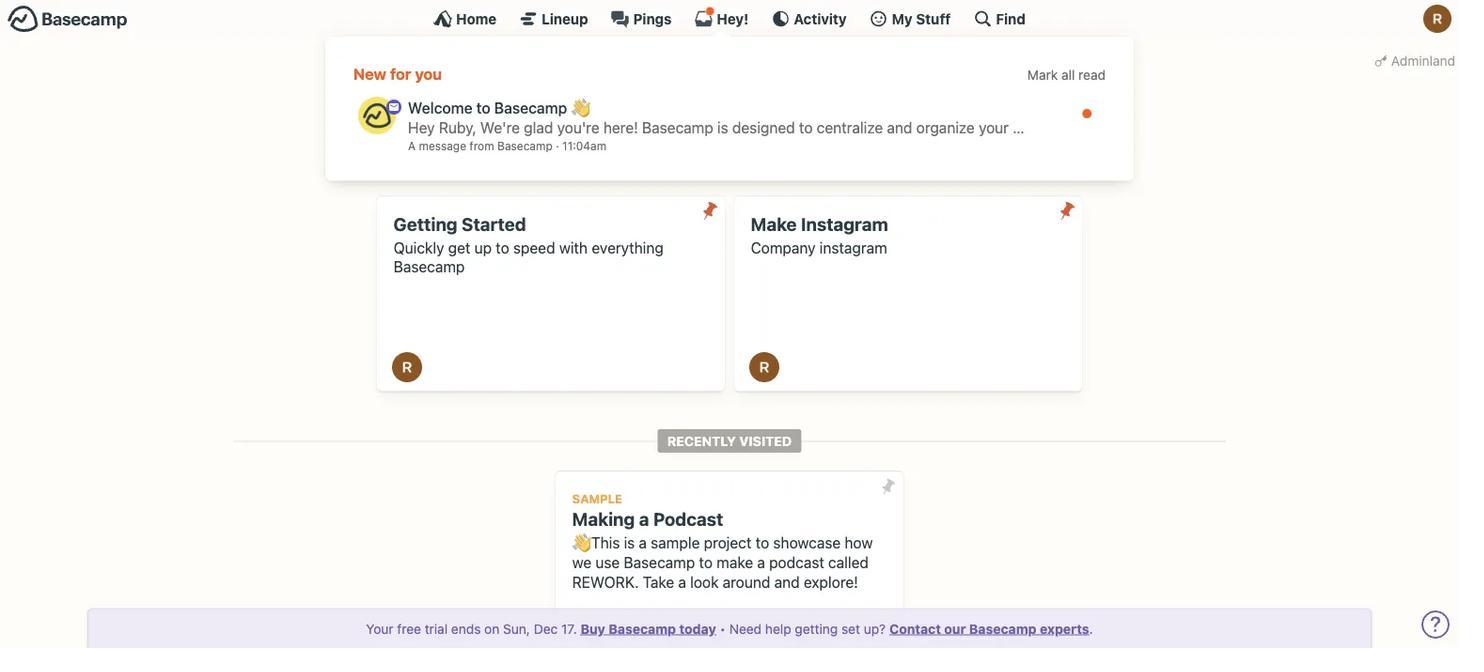 Task type: locate. For each thing, give the bounding box(es) containing it.
👋 up we on the left
[[572, 534, 587, 552]]

1 vertical spatial ruby image
[[392, 353, 422, 383]]

project inside sample making a podcast 👋 this is a sample project to showcase how we use basecamp to make a podcast called rework. take a look around and explore!
[[704, 534, 752, 552]]

home
[[456, 10, 497, 27]]

my stuff button
[[869, 9, 951, 28]]

today
[[679, 622, 716, 637]]

take
[[643, 573, 674, 591]]

17.
[[561, 622, 577, 637]]

1 vertical spatial 👋
[[572, 534, 587, 552]]

contact our basecamp experts link
[[889, 622, 1089, 637]]

0 vertical spatial 👋
[[571, 99, 586, 117]]

make for a
[[601, 108, 638, 126]]

basecamp up take
[[624, 554, 695, 572]]

to inside main element
[[476, 99, 491, 117]]

1 horizontal spatial make
[[751, 214, 797, 235]]

projects
[[594, 152, 644, 167]]

pinned
[[494, 152, 536, 167]]

None submit
[[695, 196, 725, 226], [1052, 196, 1082, 226], [874, 472, 904, 502], [695, 196, 725, 226], [1052, 196, 1082, 226], [874, 472, 904, 502]]

make up projects
[[601, 108, 638, 126]]

pinned & recent projects below ·
[[494, 152, 694, 167]]

dec
[[534, 622, 558, 637]]

your free trial ends on sun, dec 17. buy basecamp today • need help getting set up? contact our basecamp experts .
[[366, 622, 1093, 637]]

ruby image
[[749, 353, 779, 383]]

1 horizontal spatial ruby image
[[1424, 5, 1452, 33]]

make inside make instagram company instagram
[[751, 214, 797, 235]]

make instagram company instagram
[[751, 214, 888, 257]]

make a new project
[[601, 108, 734, 126]]

invite people link
[[755, 97, 874, 137]]

recent
[[552, 152, 591, 167]]

sample making a podcast 👋 this is a sample project to showcase how we use basecamp to make a podcast called rework. take a look around and explore!
[[572, 492, 873, 591]]

0 vertical spatial project
[[686, 108, 734, 126]]

read
[[1079, 67, 1106, 83]]

home link
[[434, 9, 497, 28]]

to
[[476, 99, 491, 117], [496, 239, 509, 257], [756, 534, 769, 552], [699, 554, 713, 572]]

sample
[[651, 534, 700, 552]]

up
[[474, 239, 492, 257]]

to right up
[[496, 239, 509, 257]]

11:04am element
[[562, 140, 607, 153]]

josh fiske image
[[676, 629, 706, 649]]

make
[[717, 554, 753, 572]]

cheryl walters image
[[597, 629, 627, 649]]

my stuff
[[892, 10, 951, 27]]

basecamp right from
[[497, 140, 553, 153]]

new
[[354, 65, 387, 83]]

basecamp up a message from basecamp 11:04am
[[494, 99, 567, 117]]

·
[[687, 152, 691, 167]]

0 vertical spatial ruby image
[[1424, 5, 1452, 33]]

jared davis image
[[623, 629, 653, 649]]

basecamp right the our
[[969, 622, 1037, 637]]

on
[[484, 622, 500, 637]]

look
[[690, 573, 719, 591]]

free
[[397, 622, 421, 637]]

basecamp inside the 'getting started quickly get up to speed with everything basecamp'
[[394, 258, 465, 276]]

people
[[812, 108, 858, 126]]

is
[[624, 534, 635, 552]]

to up from
[[476, 99, 491, 117]]

for
[[390, 65, 411, 83]]

podcast
[[653, 509, 723, 530]]

with
[[559, 239, 588, 257]]

nicole katz image
[[702, 629, 732, 649]]

activity link
[[771, 9, 847, 28]]

this
[[591, 534, 620, 552]]

project right new
[[686, 108, 734, 126]]

annie bryan image
[[571, 629, 601, 649]]

a
[[408, 140, 416, 153]]

ends
[[451, 622, 481, 637]]

basecamp
[[494, 99, 567, 117], [497, 140, 553, 153], [394, 258, 465, 276], [624, 554, 695, 572], [609, 622, 676, 637], [969, 622, 1037, 637]]

basecamp image
[[358, 97, 396, 134]]

👋 up 11:04am element
[[571, 99, 586, 117]]

1 vertical spatial project
[[704, 534, 752, 552]]

invite people
[[771, 108, 858, 126]]

make
[[601, 108, 638, 126], [751, 214, 797, 235]]

project up make
[[704, 534, 752, 552]]

1 vertical spatial make
[[751, 214, 797, 235]]

sun,
[[503, 622, 530, 637]]

basecamp down quickly
[[394, 258, 465, 276]]

a up around
[[757, 554, 765, 572]]

contact
[[889, 622, 941, 637]]

a
[[642, 108, 650, 126], [639, 509, 649, 530], [639, 534, 647, 552], [757, 554, 765, 572], [678, 573, 686, 591]]

instagram
[[820, 239, 887, 257]]

welcome
[[408, 99, 473, 117]]

basecamp inside sample making a podcast 👋 this is a sample project to showcase how we use basecamp to make a podcast called rework. take a look around and explore!
[[624, 554, 695, 572]]

0 horizontal spatial make
[[601, 108, 638, 126]]

hey!
[[717, 10, 749, 27]]

main element
[[0, 0, 1459, 181]]

make up company
[[751, 214, 797, 235]]

getting started quickly get up to speed with everything basecamp
[[394, 214, 664, 276]]

invite
[[771, 108, 808, 126]]

👋
[[571, 99, 586, 117], [572, 534, 587, 552]]

you
[[415, 65, 442, 83]]

jennifer young image
[[650, 629, 680, 649]]

0 vertical spatial make
[[601, 108, 638, 126]]

explore!
[[804, 573, 858, 591]]

a right making
[[639, 509, 649, 530]]

ruby image
[[1424, 5, 1452, 33], [392, 353, 422, 383]]



Task type: vqa. For each thing, say whether or not it's contained in the screenshot.
Assignments
no



Task type: describe. For each thing, give the bounding box(es) containing it.
recently
[[667, 434, 736, 449]]

to up podcast
[[756, 534, 769, 552]]

ruby image inside main element
[[1424, 5, 1452, 33]]

a message from basecamp 11:04am
[[408, 140, 607, 153]]

showcase
[[773, 534, 841, 552]]

up?
[[864, 622, 886, 637]]

find
[[996, 10, 1026, 27]]

getting
[[394, 214, 458, 235]]

all
[[1062, 67, 1075, 83]]

trial
[[425, 622, 448, 637]]

to inside the 'getting started quickly get up to speed with everything basecamp'
[[496, 239, 509, 257]]

rework.
[[572, 573, 639, 591]]

need
[[729, 622, 762, 637]]

and
[[774, 573, 800, 591]]

&
[[539, 152, 548, 167]]

sample
[[572, 492, 623, 506]]

adminland
[[1391, 53, 1456, 68]]

set
[[842, 622, 860, 637]]

how
[[845, 534, 873, 552]]

adminland link
[[1371, 47, 1459, 74]]

find button
[[974, 9, 1026, 28]]

company
[[751, 239, 816, 257]]

instagram
[[801, 214, 888, 235]]

👋 inside sample making a podcast 👋 this is a sample project to showcase how we use basecamp to make a podcast called rework. take a look around and explore!
[[572, 534, 587, 552]]

my
[[892, 10, 913, 27]]

mark
[[1028, 67, 1058, 83]]

our
[[944, 622, 966, 637]]

visited
[[739, 434, 792, 449]]

make a new project link
[[585, 97, 750, 137]]

to up look
[[699, 554, 713, 572]]

new for you
[[354, 65, 442, 83]]

experts
[[1040, 622, 1089, 637]]

lineup link
[[519, 9, 588, 28]]

speed
[[513, 239, 555, 257]]

a left look
[[678, 573, 686, 591]]

welcome to basecamp 👋
[[408, 99, 586, 117]]

new
[[654, 108, 682, 126]]

hey! button
[[694, 7, 749, 28]]

message
[[419, 140, 466, 153]]

pings
[[633, 10, 672, 27]]

we
[[572, 554, 592, 572]]

get
[[448, 239, 470, 257]]

buy
[[581, 622, 605, 637]]

quickly
[[394, 239, 444, 257]]

getting
[[795, 622, 838, 637]]

stuff
[[916, 10, 951, 27]]

making
[[572, 509, 635, 530]]

started
[[462, 214, 526, 235]]

switch accounts image
[[8, 5, 128, 34]]

around
[[723, 573, 770, 591]]

buy basecamp today link
[[581, 622, 716, 637]]

pings button
[[611, 9, 672, 28]]

•
[[720, 622, 726, 637]]

mark all read button
[[1028, 65, 1106, 85]]

mark all read
[[1028, 67, 1106, 83]]

steve marsh image
[[729, 629, 759, 649]]

basecamp right "buy"
[[609, 622, 676, 637]]

onboarding image
[[386, 100, 401, 115]]

lineup
[[542, 10, 588, 27]]

podcast
[[769, 554, 824, 572]]

a left new
[[642, 108, 650, 126]]

👋 inside main element
[[571, 99, 586, 117]]

activity
[[794, 10, 847, 27]]

help
[[765, 622, 791, 637]]

everything
[[592, 239, 664, 257]]

make for instagram
[[751, 214, 797, 235]]

0 horizontal spatial ruby image
[[392, 353, 422, 383]]

your
[[366, 622, 394, 637]]

called
[[828, 554, 869, 572]]

from
[[470, 140, 494, 153]]

victor cooper image
[[755, 629, 785, 649]]

below
[[647, 152, 683, 167]]

a right the is
[[639, 534, 647, 552]]

recently visited
[[667, 434, 792, 449]]

use
[[596, 554, 620, 572]]

.
[[1089, 622, 1093, 637]]



